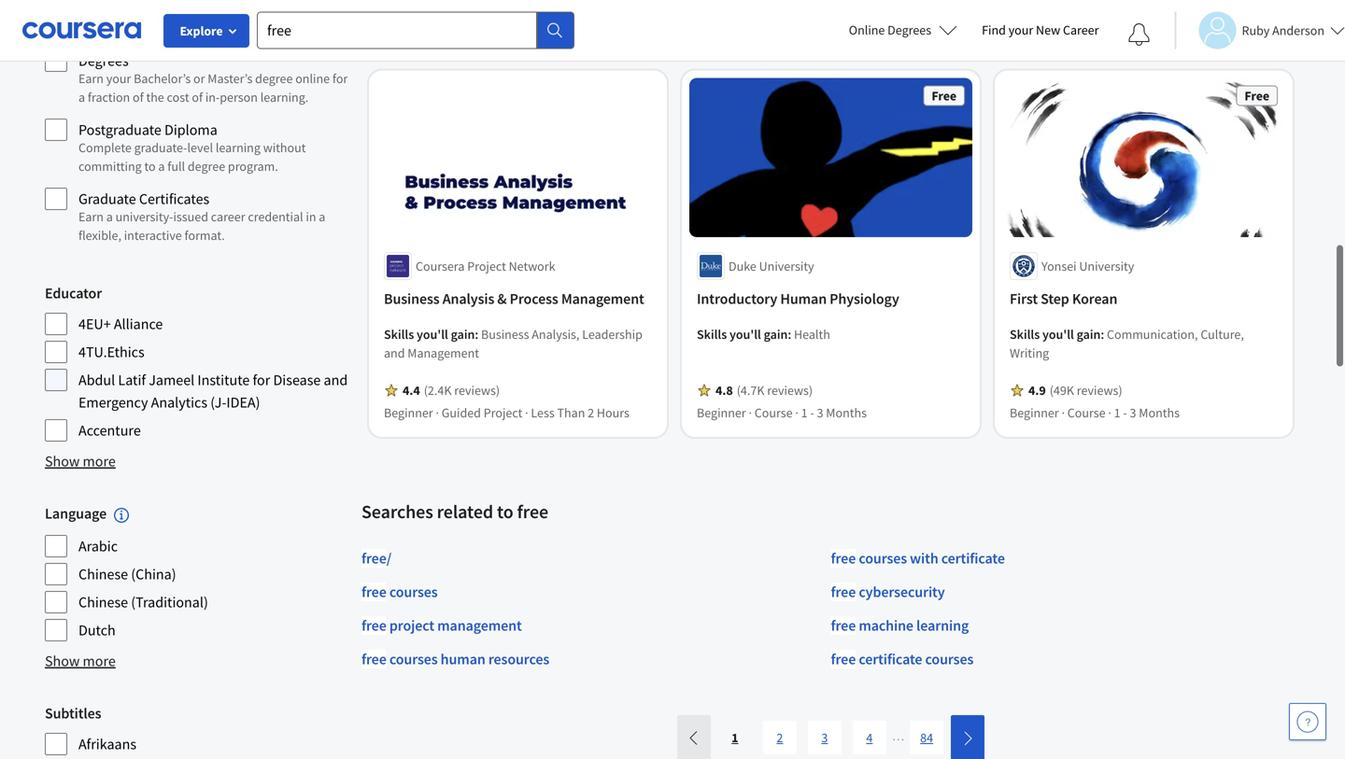 Task type: locate. For each thing, give the bounding box(es) containing it.
introductory human physiology link
[[697, 288, 965, 310]]

0 vertical spatial degrees
[[888, 21, 932, 38]]

1 you'll from the left
[[417, 326, 448, 343]]

1 vertical spatial project
[[484, 404, 523, 421]]

1
[[488, 12, 495, 28], [801, 12, 808, 28], [1115, 12, 1121, 28], [801, 404, 808, 421], [1115, 404, 1121, 421]]

1 horizontal spatial skills you'll gain :
[[1010, 326, 1107, 343]]

show more down dutch
[[45, 652, 116, 671]]

abdul latif jameel institute for disease and emergency analytics (j-idea)
[[78, 371, 348, 412]]

gain
[[451, 326, 475, 343], [764, 326, 788, 343], [1077, 326, 1101, 343]]

health
[[794, 326, 831, 343]]

less
[[531, 404, 555, 421]]

your down the credentials
[[159, 20, 184, 36]]

earn up the flexible,
[[78, 208, 104, 225]]

introductory
[[697, 289, 778, 308]]

courses for free courses human resources
[[390, 650, 438, 669]]

learning.
[[260, 89, 309, 106]]

process
[[510, 289, 559, 308]]

online
[[849, 21, 885, 38]]

3 you'll from the left
[[1043, 326, 1074, 343]]

committing
[[78, 158, 142, 175]]

0 horizontal spatial to
[[144, 158, 156, 175]]

0 horizontal spatial learning
[[216, 139, 261, 156]]

chinese down arabic
[[78, 565, 128, 584]]

free for free machine
[[831, 617, 856, 635]]

0 horizontal spatial university
[[759, 258, 815, 275]]

1 horizontal spatial reviews)
[[767, 382, 813, 399]]

0 horizontal spatial skills you'll gain :
[[384, 326, 481, 343]]

your
[[159, 20, 184, 36], [1009, 21, 1034, 38], [106, 70, 131, 87]]

months
[[513, 12, 554, 28], [1139, 12, 1180, 28], [826, 404, 867, 421], [1139, 404, 1180, 421]]

analytics
[[151, 393, 207, 412]]

0 vertical spatial management
[[561, 289, 645, 308]]

master's
[[187, 20, 232, 36], [208, 70, 253, 87]]

management for and
[[408, 345, 479, 361]]

show more button down dutch
[[45, 650, 116, 673]]

1 vertical spatial degree
[[188, 158, 225, 175]]

project left less
[[484, 404, 523, 421]]

gain down analysis
[[451, 326, 475, 343]]

help center image
[[1297, 711, 1320, 734]]

1 earn from the top
[[78, 1, 104, 18]]

2 right than at the left bottom of page
[[588, 404, 594, 421]]

university up introductory human physiology
[[759, 258, 815, 275]]

1 vertical spatial 4
[[867, 730, 873, 746]]

0 vertical spatial show
[[45, 452, 80, 471]]

skills for first step korean
[[1010, 326, 1040, 343]]

find your new career link
[[973, 19, 1109, 42]]

graduate certificates
[[78, 190, 210, 208]]

reviews) right (49k
[[1077, 382, 1123, 399]]

show more for accenture
[[45, 452, 116, 471]]

fraction
[[88, 89, 130, 106]]

diploma
[[164, 121, 218, 139]]

0 vertical spatial degree
[[255, 70, 293, 87]]

step
[[1041, 289, 1070, 308]]

1 horizontal spatial learning
[[917, 617, 969, 635]]

skills down the introductory
[[697, 326, 727, 343]]

2 gain from the left
[[764, 326, 788, 343]]

1 vertical spatial 2
[[777, 730, 783, 746]]

2 vertical spatial earn
[[78, 208, 104, 225]]

0 vertical spatial master's
[[187, 20, 232, 36]]

your right find
[[1009, 21, 1034, 38]]

show more for dutch
[[45, 652, 116, 671]]

your up fraction
[[106, 70, 131, 87]]

course
[[442, 12, 480, 28], [755, 12, 793, 28], [1068, 12, 1106, 28], [755, 404, 793, 421], [1068, 404, 1106, 421]]

2 reviews) from the left
[[767, 382, 813, 399]]

free courses with certificate
[[831, 549, 1005, 568]]

What do you want to learn? text field
[[257, 12, 537, 49]]

1 vertical spatial earn
[[78, 70, 104, 87]]

free for free project management
[[362, 617, 387, 635]]

free courses human resources
[[362, 650, 550, 669]]

more for dutch
[[83, 652, 116, 671]]

1 reviews) from the left
[[454, 382, 500, 399]]

subtitles group
[[45, 703, 350, 760]]

1 horizontal spatial certificate
[[942, 549, 1005, 568]]

4 inside page navigation navigation
[[867, 730, 873, 746]]

free for free /
[[362, 549, 387, 568]]

free up free cybersecurity
[[831, 549, 856, 568]]

free down ruby
[[1245, 87, 1270, 104]]

free up free courses
[[362, 549, 387, 568]]

career inside "earn a university-issued career credential in a flexible, interactive format."
[[211, 208, 245, 225]]

degrees
[[888, 21, 932, 38], [78, 51, 129, 70]]

1 skills from the left
[[384, 326, 414, 343]]

0 vertical spatial certificate
[[942, 549, 1005, 568]]

courses for free courses with certificate
[[859, 549, 907, 568]]

graduate-
[[134, 139, 187, 156]]

career up towards on the left of page
[[106, 1, 141, 18]]

0 horizontal spatial free
[[932, 87, 957, 104]]

master's down while
[[187, 20, 232, 36]]

skills you'll gain : down analysis
[[384, 326, 481, 343]]

courses
[[276, 1, 318, 18], [859, 549, 907, 568], [390, 583, 438, 602], [390, 650, 438, 669], [926, 650, 974, 669]]

more
[[83, 452, 116, 471], [83, 652, 116, 671]]

3 reviews) from the left
[[1077, 382, 1123, 399]]

certificate right with
[[942, 549, 1005, 568]]

0 horizontal spatial your
[[106, 70, 131, 87]]

latif
[[118, 371, 146, 390]]

to down graduate-
[[144, 158, 156, 175]]

1 horizontal spatial and
[[384, 345, 405, 361]]

in-
[[205, 89, 220, 106]]

0 vertical spatial learning
[[216, 139, 261, 156]]

1 horizontal spatial 4
[[867, 730, 873, 746]]

1 more from the top
[[83, 452, 116, 471]]

management up the (2.4k on the left of the page
[[408, 345, 479, 361]]

2 horizontal spatial gain
[[1077, 326, 1101, 343]]

1 horizontal spatial skills
[[697, 326, 727, 343]]

first step korean
[[1010, 289, 1118, 308]]

more for accenture
[[83, 452, 116, 471]]

3 skills from the left
[[1010, 326, 1040, 343]]

free left project
[[362, 617, 387, 635]]

physiology
[[830, 289, 900, 308]]

free for free certificate courses
[[831, 650, 856, 669]]

2 horizontal spatial skills
[[1010, 326, 1040, 343]]

1 vertical spatial show more
[[45, 652, 116, 671]]

graduate
[[78, 190, 136, 208]]

earn inside "earn a university-issued career credential in a flexible, interactive format."
[[78, 208, 104, 225]]

3 : from the left
[[1101, 326, 1105, 343]]

more down accenture
[[83, 452, 116, 471]]

earn for graduate certificates
[[78, 208, 104, 225]]

gain left health
[[764, 326, 788, 343]]

0 horizontal spatial gain
[[451, 326, 475, 343]]

2 of from the left
[[192, 89, 203, 106]]

0 horizontal spatial of
[[133, 89, 144, 106]]

you'll up writing
[[1043, 326, 1074, 343]]

2 horizontal spatial your
[[1009, 21, 1034, 38]]

skills you'll gain : up writing
[[1010, 326, 1107, 343]]

0 vertical spatial for
[[333, 70, 348, 87]]

0 vertical spatial career
[[106, 1, 141, 18]]

1 chinese from the top
[[78, 565, 128, 584]]

free /
[[362, 549, 392, 568]]

master's up person
[[208, 70, 253, 87]]

more down dutch
[[83, 652, 116, 671]]

reviews) for step
[[1077, 382, 1123, 399]]

2 inside 2 link
[[777, 730, 783, 746]]

reviews) up guided
[[454, 382, 500, 399]]

program.
[[228, 158, 278, 175]]

earn up count
[[78, 1, 104, 18]]

2 horizontal spatial you'll
[[1043, 326, 1074, 343]]

1 vertical spatial chinese
[[78, 593, 128, 612]]

0 horizontal spatial degrees
[[78, 51, 129, 70]]

1 vertical spatial career
[[211, 208, 245, 225]]

1 vertical spatial master's
[[208, 70, 253, 87]]

free down online degrees dropdown button
[[932, 87, 957, 104]]

cybersecurity
[[859, 583, 945, 602]]

0 vertical spatial business
[[384, 289, 440, 308]]

2 show from the top
[[45, 652, 80, 671]]

a right in
[[319, 208, 326, 225]]

business down &
[[481, 326, 529, 343]]

courses up project
[[390, 583, 438, 602]]

0 horizontal spatial :
[[475, 326, 479, 343]]

2 left 3 link
[[777, 730, 783, 746]]

and up 4.4
[[384, 345, 405, 361]]

1 horizontal spatial degrees
[[888, 21, 932, 38]]

show more button
[[45, 450, 116, 473], [45, 650, 116, 673]]

gain down korean
[[1077, 326, 1101, 343]]

3 gain from the left
[[1077, 326, 1101, 343]]

1 horizontal spatial you'll
[[730, 326, 761, 343]]

4.9
[[1029, 382, 1046, 399]]

level
[[187, 139, 213, 156]]

business down "coursera"
[[384, 289, 440, 308]]

courses up free cybersecurity
[[859, 549, 907, 568]]

3 earn from the top
[[78, 208, 104, 225]]

: for first
[[1101, 326, 1105, 343]]

free for free courses human resources
[[362, 650, 387, 669]]

1 horizontal spatial career
[[211, 208, 245, 225]]

skills up 4.4
[[384, 326, 414, 343]]

0 vertical spatial to
[[144, 158, 156, 175]]

for right online
[[333, 70, 348, 87]]

(2.4k
[[424, 382, 452, 399]]

0 vertical spatial and
[[384, 345, 405, 361]]

business inside business analysis, leadership and management
[[481, 326, 529, 343]]

1 vertical spatial degrees
[[78, 51, 129, 70]]

free left machine
[[831, 617, 856, 635]]

learning up free certificate courses
[[917, 617, 969, 635]]

2 more from the top
[[83, 652, 116, 671]]

1 vertical spatial show more button
[[45, 650, 116, 673]]

career up format.
[[211, 208, 245, 225]]

1 horizontal spatial gain
[[764, 326, 788, 343]]

None search field
[[257, 12, 575, 49]]

gain for first
[[1077, 326, 1101, 343]]

introductory human physiology
[[697, 289, 900, 308]]

0 horizontal spatial degree
[[188, 158, 225, 175]]

show for accenture
[[45, 452, 80, 471]]

postgraduate diploma
[[78, 121, 218, 139]]

a left fraction
[[78, 89, 85, 106]]

1 show more from the top
[[45, 452, 116, 471]]

1 vertical spatial certificate
[[859, 650, 923, 669]]

0 vertical spatial chinese
[[78, 565, 128, 584]]

first
[[1010, 289, 1038, 308]]

: left health
[[788, 326, 792, 343]]

your for find your new career
[[1009, 21, 1034, 38]]

2 horizontal spatial :
[[1101, 326, 1105, 343]]

2 skills from the left
[[697, 326, 727, 343]]

1 skills you'll gain : from the left
[[384, 326, 481, 343]]

university up korean
[[1080, 258, 1135, 275]]

show more button for accenture
[[45, 450, 116, 473]]

and
[[384, 345, 405, 361], [324, 371, 348, 390]]

4 left weeks
[[817, 12, 824, 28]]

to right related
[[497, 500, 514, 524]]

your inside earn your bachelor's or master's degree online for a fraction of the cost of in-person learning.
[[106, 70, 131, 87]]

courses down project
[[390, 650, 438, 669]]

1 vertical spatial to
[[497, 500, 514, 524]]

degree inside complete graduate-level learning without committing to a full degree program.
[[188, 158, 225, 175]]

of left in-
[[192, 89, 203, 106]]

1 : from the left
[[475, 326, 479, 343]]

earn inside earn your bachelor's or master's degree online for a fraction of the cost of in-person learning.
[[78, 70, 104, 87]]

4eu+ alliance
[[78, 315, 163, 334]]

1 horizontal spatial of
[[192, 89, 203, 106]]

show down dutch
[[45, 652, 80, 671]]

management inside business analysis, leadership and management
[[408, 345, 479, 361]]

you'll down the introductory
[[730, 326, 761, 343]]

free cybersecurity
[[831, 583, 945, 602]]

2 earn from the top
[[78, 70, 104, 87]]

1 show more button from the top
[[45, 450, 116, 473]]

1 vertical spatial show
[[45, 652, 80, 671]]

gain for business
[[451, 326, 475, 343]]

courses left that
[[276, 1, 318, 18]]

of left the
[[133, 89, 144, 106]]

certificate down machine
[[859, 650, 923, 669]]

4 link
[[853, 721, 887, 755]]

1 horizontal spatial degree
[[255, 70, 293, 87]]

management up leadership
[[561, 289, 645, 308]]

show more
[[45, 452, 116, 471], [45, 652, 116, 671]]

free up free machine at bottom right
[[831, 583, 856, 602]]

1 gain from the left
[[451, 326, 475, 343]]

degree up learning.
[[255, 70, 293, 87]]

1 vertical spatial for
[[253, 371, 270, 390]]

university for step
[[1080, 258, 1135, 275]]

chinese up dutch
[[78, 593, 128, 612]]

skills you'll gain : for analysis
[[384, 326, 481, 343]]

2 university from the left
[[1080, 258, 1135, 275]]

explore
[[180, 22, 223, 39]]

leadership
[[582, 326, 643, 343]]

1 horizontal spatial university
[[1080, 258, 1135, 275]]

0 horizontal spatial and
[[324, 371, 348, 390]]

1 horizontal spatial management
[[561, 289, 645, 308]]

: down korean
[[1101, 326, 1105, 343]]

skills you'll gain : health
[[697, 326, 831, 343]]

previous page image
[[687, 731, 702, 746]]

free down free /
[[362, 583, 387, 602]]

0 vertical spatial show more
[[45, 452, 116, 471]]

1 horizontal spatial business
[[481, 326, 529, 343]]

business
[[384, 289, 440, 308], [481, 326, 529, 343]]

free down free courses
[[362, 650, 387, 669]]

show more button down accenture
[[45, 450, 116, 473]]

learning up program.
[[216, 139, 261, 156]]

your inside earn career credentials while taking courses that count towards your master's degree.
[[159, 20, 184, 36]]

0 horizontal spatial for
[[253, 371, 270, 390]]

1 horizontal spatial for
[[333, 70, 348, 87]]

educator group
[[45, 282, 350, 443]]

0 vertical spatial show more button
[[45, 450, 116, 473]]

0 horizontal spatial reviews)
[[454, 382, 500, 399]]

1 show from the top
[[45, 452, 80, 471]]

degrees down count
[[78, 51, 129, 70]]

2 horizontal spatial reviews)
[[1077, 382, 1123, 399]]

1 vertical spatial and
[[324, 371, 348, 390]]

0 horizontal spatial business
[[384, 289, 440, 308]]

: down analysis
[[475, 326, 479, 343]]

ruby
[[1242, 22, 1270, 39]]

learning
[[216, 139, 261, 156], [917, 617, 969, 635]]

towards
[[113, 20, 157, 36]]

courses inside earn career credentials while taking courses that count towards your master's degree.
[[276, 1, 318, 18]]

0 vertical spatial more
[[83, 452, 116, 471]]

0 vertical spatial earn
[[78, 1, 104, 18]]

0 horizontal spatial you'll
[[417, 326, 448, 343]]

0 horizontal spatial 4
[[817, 12, 824, 28]]

analysis,
[[532, 326, 580, 343]]

2 chinese from the top
[[78, 593, 128, 612]]

online degrees button
[[834, 9, 973, 50]]

show more down accenture
[[45, 452, 116, 471]]

certificate
[[942, 549, 1005, 568], [859, 650, 923, 669]]

abdul
[[78, 371, 115, 390]]

0 horizontal spatial career
[[106, 1, 141, 18]]

or
[[193, 70, 205, 87]]

count
[[78, 20, 110, 36]]

flexible,
[[78, 227, 121, 244]]

0 horizontal spatial skills
[[384, 326, 414, 343]]

/
[[387, 549, 392, 568]]

1 horizontal spatial 2
[[777, 730, 783, 746]]

degree
[[255, 70, 293, 87], [188, 158, 225, 175]]

1 vertical spatial more
[[83, 652, 116, 671]]

reviews) right (4.7k on the right of page
[[767, 382, 813, 399]]

skills up writing
[[1010, 326, 1040, 343]]

earn up fraction
[[78, 70, 104, 87]]

0 horizontal spatial 2
[[588, 404, 594, 421]]

0 horizontal spatial certificate
[[859, 650, 923, 669]]

business for analysis,
[[481, 326, 529, 343]]

information about this filter group image
[[114, 508, 129, 523]]

2 show more button from the top
[[45, 650, 116, 673]]

2 skills you'll gain : from the left
[[1010, 326, 1107, 343]]

2 show more from the top
[[45, 652, 116, 671]]

reviews)
[[454, 382, 500, 399], [767, 382, 813, 399], [1077, 382, 1123, 399]]

1 horizontal spatial your
[[159, 20, 184, 36]]

and right disease
[[324, 371, 348, 390]]

free down free machine at bottom right
[[831, 650, 856, 669]]

a left full
[[158, 158, 165, 175]]

2 : from the left
[[788, 326, 792, 343]]

university-
[[116, 208, 173, 225]]

0 horizontal spatial management
[[408, 345, 479, 361]]

beginner · course · 1 - 3 months
[[384, 12, 554, 28], [1010, 12, 1180, 28], [697, 404, 867, 421], [1010, 404, 1180, 421]]

1 horizontal spatial :
[[788, 326, 792, 343]]

free for free courses with certificate
[[831, 549, 856, 568]]

1 horizontal spatial free
[[1245, 87, 1270, 104]]

institute
[[198, 371, 250, 390]]

you'll down analysis
[[417, 326, 448, 343]]

business for analysis
[[384, 289, 440, 308]]

1 vertical spatial business
[[481, 326, 529, 343]]

free machine
[[831, 617, 914, 635]]

:
[[475, 326, 479, 343], [788, 326, 792, 343], [1101, 326, 1105, 343]]

anderson
[[1273, 22, 1325, 39]]

2 free from the left
[[1245, 87, 1270, 104]]

university
[[759, 258, 815, 275], [1080, 258, 1135, 275]]

show
[[45, 452, 80, 471], [45, 652, 80, 671]]

master's inside earn career credentials while taking courses that count towards your master's degree.
[[187, 20, 232, 36]]

show up language at bottom
[[45, 452, 80, 471]]

degree down level
[[188, 158, 225, 175]]

4 left …
[[867, 730, 873, 746]]

reviews) for analysis
[[454, 382, 500, 399]]

1 vertical spatial management
[[408, 345, 479, 361]]

project up &
[[467, 258, 506, 275]]

1 free from the left
[[932, 87, 957, 104]]

for up idea)
[[253, 371, 270, 390]]

1 university from the left
[[759, 258, 815, 275]]

degrees right online
[[888, 21, 932, 38]]



Task type: describe. For each thing, give the bounding box(es) containing it.
management for process
[[561, 289, 645, 308]]

master's inside earn your bachelor's or master's degree online for a fraction of the cost of in-person learning.
[[208, 70, 253, 87]]

3 inside page navigation navigation
[[822, 730, 828, 746]]

writing
[[1010, 345, 1050, 361]]

chinese for chinese (traditional)
[[78, 593, 128, 612]]

84 link
[[910, 721, 944, 755]]

subtitles
[[45, 704, 101, 723]]

&
[[498, 289, 507, 308]]

language group
[[45, 503, 350, 643]]

free for free cybersecurity
[[831, 583, 856, 602]]

earn for degrees
[[78, 70, 104, 87]]

coursera image
[[22, 15, 141, 45]]

communication, culture, writing
[[1010, 326, 1245, 361]]

searches
[[362, 500, 433, 524]]

(j-
[[210, 393, 227, 412]]

free for free courses
[[362, 583, 387, 602]]

find
[[982, 21, 1006, 38]]

skills for business analysis & process management
[[384, 326, 414, 343]]

you'll for business
[[417, 326, 448, 343]]

for inside earn your bachelor's or master's degree online for a fraction of the cost of in-person learning.
[[333, 70, 348, 87]]

(traditional)
[[131, 593, 208, 612]]

a up the flexible,
[[106, 208, 113, 225]]

free for introductory human physiology
[[932, 87, 957, 104]]

business analysis, leadership and management
[[384, 326, 643, 361]]

you'll for first
[[1043, 326, 1074, 343]]

a inside complete graduate-level learning without committing to a full degree program.
[[158, 158, 165, 175]]

next page image
[[961, 731, 976, 746]]

earn your bachelor's or master's degree online for a fraction of the cost of in-person learning.
[[78, 70, 348, 106]]

a inside earn your bachelor's or master's degree online for a fraction of the cost of in-person learning.
[[78, 89, 85, 106]]

yonsei university
[[1042, 258, 1135, 275]]

business analysis & process management link
[[384, 288, 652, 310]]

(china)
[[131, 565, 176, 584]]

courses up next page icon
[[926, 650, 974, 669]]

university for human
[[759, 258, 815, 275]]

1 of from the left
[[133, 89, 144, 106]]

degree inside earn your bachelor's or master's degree online for a fraction of the cost of in-person learning.
[[255, 70, 293, 87]]

0 vertical spatial project
[[467, 258, 506, 275]]

career inside earn career credentials while taking courses that count towards your master's degree.
[[106, 1, 141, 18]]

bachelor's
[[134, 70, 191, 87]]

language
[[45, 505, 107, 523]]

reviews) for human
[[767, 382, 813, 399]]

free project management
[[362, 617, 522, 635]]

chinese for chinese (china)
[[78, 565, 128, 584]]

4.4 (2.4k reviews)
[[403, 382, 500, 399]]

2 you'll from the left
[[730, 326, 761, 343]]

yonsei
[[1042, 258, 1077, 275]]

culture,
[[1201, 326, 1245, 343]]

your for earn your bachelor's or master's degree online for a fraction of the cost of in-person learning.
[[106, 70, 131, 87]]

to inside complete graduate-level learning without committing to a full degree program.
[[144, 158, 156, 175]]

human
[[441, 650, 486, 669]]

0 vertical spatial 4
[[817, 12, 824, 28]]

show for dutch
[[45, 652, 80, 671]]

project
[[390, 617, 435, 635]]

first step korean link
[[1010, 288, 1278, 310]]

find your new career
[[982, 21, 1099, 38]]

3 link
[[808, 721, 842, 755]]

1 vertical spatial learning
[[917, 617, 969, 635]]

4.4
[[403, 382, 420, 399]]

complete
[[78, 139, 132, 156]]

and inside business analysis, leadership and management
[[384, 345, 405, 361]]

show notifications image
[[1128, 23, 1151, 46]]

certificates
[[139, 190, 210, 208]]

free right related
[[517, 500, 549, 524]]

with
[[910, 549, 939, 568]]

: for business
[[475, 326, 479, 343]]

business analysis & process management
[[384, 289, 645, 308]]

taking
[[239, 1, 273, 18]]

4tu.ethics
[[78, 343, 145, 362]]

…
[[892, 728, 905, 745]]

courses for free courses
[[390, 583, 438, 602]]

coursera project network
[[416, 258, 556, 275]]

resources
[[489, 650, 550, 669]]

credentials
[[143, 1, 204, 18]]

complete graduate-level learning without committing to a full degree program.
[[78, 139, 306, 175]]

for inside the 'abdul latif jameel institute for disease and emergency analytics (j-idea)'
[[253, 371, 270, 390]]

emergency
[[78, 393, 148, 412]]

beginner · course · 1 - 4 weeks
[[697, 12, 862, 28]]

accenture
[[78, 421, 141, 440]]

duke
[[729, 258, 757, 275]]

4.8
[[716, 382, 733, 399]]

in
[[306, 208, 316, 225]]

cost
[[167, 89, 189, 106]]

degrees inside online degrees dropdown button
[[888, 21, 932, 38]]

show more button for dutch
[[45, 650, 116, 673]]

earn inside earn career credentials while taking courses that count towards your master's degree.
[[78, 1, 104, 18]]

credential
[[248, 208, 303, 225]]

arabic
[[78, 537, 118, 556]]

free for first step korean
[[1245, 87, 1270, 104]]

1 horizontal spatial to
[[497, 500, 514, 524]]

jameel
[[149, 371, 195, 390]]

analysis
[[443, 289, 495, 308]]

(4.7k
[[737, 382, 765, 399]]

career
[[1063, 21, 1099, 38]]

online
[[296, 70, 330, 87]]

4.8 (4.7k reviews)
[[716, 382, 813, 399]]

skills you'll gain : for step
[[1010, 326, 1107, 343]]

84
[[921, 730, 934, 746]]

free courses
[[362, 583, 438, 602]]

human
[[781, 289, 827, 308]]

free certificate courses
[[831, 650, 974, 669]]

the
[[146, 89, 164, 106]]

idea)
[[227, 393, 260, 412]]

0 vertical spatial 2
[[588, 404, 594, 421]]

new
[[1036, 21, 1061, 38]]

dutch
[[78, 621, 116, 640]]

communication,
[[1107, 326, 1199, 343]]

than
[[557, 404, 585, 421]]

interactive
[[124, 227, 182, 244]]

format.
[[185, 227, 225, 244]]

page navigation navigation
[[676, 716, 987, 760]]

duke university
[[729, 258, 815, 275]]

searches related to free
[[362, 500, 549, 524]]

learning inside complete graduate-level learning without committing to a full degree program.
[[216, 139, 261, 156]]

full
[[168, 158, 185, 175]]

4eu+
[[78, 315, 111, 334]]

without
[[263, 139, 306, 156]]

person
[[220, 89, 258, 106]]

management
[[438, 617, 522, 635]]

weeks
[[826, 12, 862, 28]]

and inside the 'abdul latif jameel institute for disease and emergency analytics (j-idea)'
[[324, 371, 348, 390]]

guided
[[442, 404, 481, 421]]

chinese (china)
[[78, 565, 176, 584]]

korean
[[1073, 289, 1118, 308]]

coursera
[[416, 258, 465, 275]]

while
[[207, 1, 236, 18]]

hours
[[597, 404, 630, 421]]

disease
[[273, 371, 321, 390]]

educator
[[45, 284, 102, 303]]



Task type: vqa. For each thing, say whether or not it's contained in the screenshot.
free corresponding to free cybersecurity
yes



